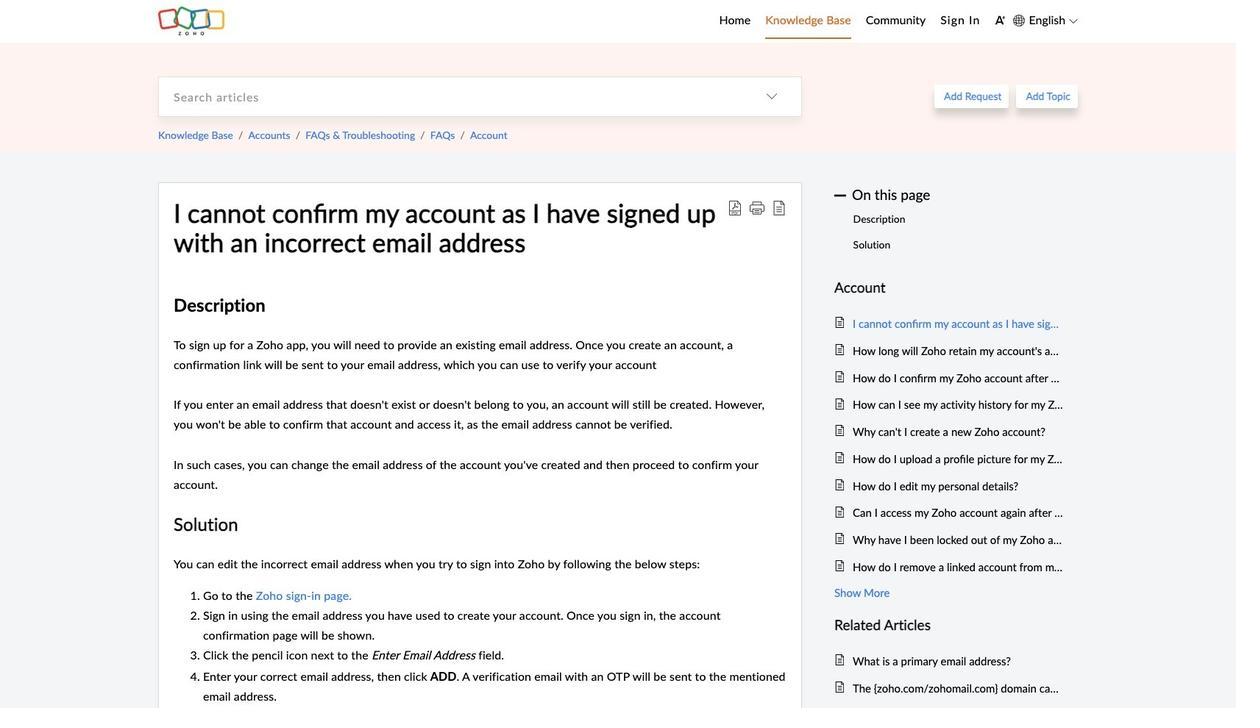 Task type: locate. For each thing, give the bounding box(es) containing it.
0 vertical spatial heading
[[834, 277, 1063, 299]]

download as pdf image
[[728, 201, 742, 215]]

1 vertical spatial heading
[[834, 614, 1063, 637]]

2 heading from the top
[[834, 614, 1063, 637]]

reader view image
[[772, 201, 787, 215]]

heading
[[834, 277, 1063, 299], [834, 614, 1063, 637]]

choose languages element
[[1013, 11, 1078, 30]]



Task type: describe. For each thing, give the bounding box(es) containing it.
choose category image
[[766, 91, 778, 102]]

user preference element
[[995, 10, 1006, 32]]

choose category element
[[742, 77, 801, 116]]

user preference image
[[995, 15, 1006, 26]]

Search articles field
[[159, 77, 742, 116]]

1 heading from the top
[[834, 277, 1063, 299]]



Task type: vqa. For each thing, say whether or not it's contained in the screenshot.
Lists image on the left of page
no



